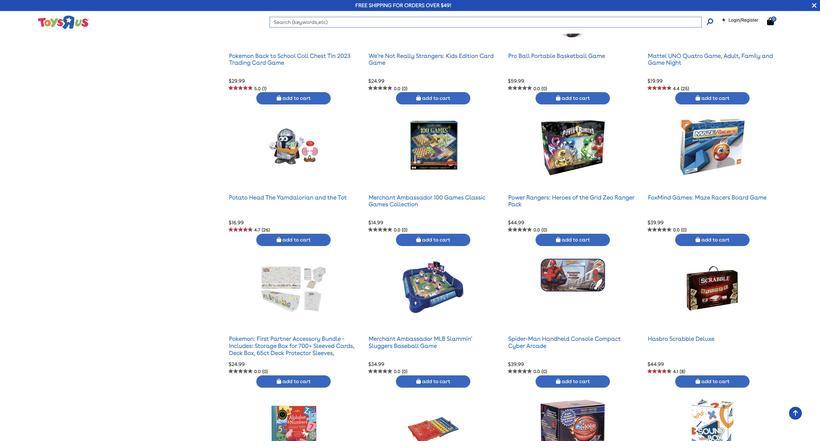 Task type: locate. For each thing, give the bounding box(es) containing it.
ambassador up collection
[[397, 194, 433, 201]]

strangers:
[[416, 52, 445, 59]]

console
[[571, 336, 594, 342]]

shopping bag image
[[556, 95, 561, 101], [417, 237, 421, 242], [556, 237, 561, 242], [696, 237, 701, 242], [556, 379, 561, 384], [696, 379, 701, 384]]

rangers:
[[527, 194, 551, 201]]

$39.99 down foxmind
[[648, 220, 664, 226]]

card down back
[[252, 59, 266, 66]]

ambassador inside merchant ambassador mlb slammin' sluggers baseball game
[[397, 336, 433, 342]]

merchant up collection
[[369, 194, 396, 201]]

playmat
[[229, 357, 253, 363]]

$59.99
[[508, 78, 525, 84]]

add
[[283, 95, 293, 101], [422, 95, 432, 101], [562, 95, 572, 101], [702, 95, 712, 101], [283, 237, 293, 243], [422, 237, 432, 243], [562, 237, 572, 243], [702, 237, 712, 243], [283, 378, 293, 385], [422, 378, 432, 385], [562, 378, 572, 385], [702, 378, 712, 385]]

the left tot
[[328, 194, 337, 201]]

Enter Keyword or Item No. search field
[[270, 17, 702, 27]]

1 ambassador from the top
[[397, 194, 433, 201]]

racers
[[712, 194, 731, 201]]

to
[[270, 52, 276, 59], [294, 95, 299, 101], [434, 95, 439, 101], [573, 95, 578, 101], [713, 95, 718, 101], [294, 237, 299, 243], [434, 237, 439, 243], [573, 237, 578, 243], [713, 237, 718, 243], [294, 378, 299, 385], [434, 378, 439, 385], [573, 378, 578, 385], [713, 378, 718, 385]]

0 vertical spatial card
[[480, 52, 494, 59]]

1 vertical spatial pro
[[301, 357, 310, 363]]

1 horizontal spatial $44.99
[[648, 361, 664, 368]]

game inside merchant ambassador mlb slammin' sluggers baseball game
[[420, 343, 437, 349]]

(0)
[[402, 86, 408, 91], [542, 86, 547, 91], [402, 228, 408, 233], [542, 228, 547, 233], [682, 228, 687, 233], [262, 369, 268, 374], [402, 369, 408, 374], [542, 369, 547, 374]]

4.1 (8)
[[674, 369, 686, 374]]

mlb
[[434, 336, 446, 342]]

bundle
[[322, 336, 341, 342]]

0 vertical spatial $24.99
[[369, 78, 385, 84]]

pro down protector
[[301, 357, 310, 363]]

free
[[356, 2, 368, 8]]

game inside pokemon back to school coll chest tin 2023 trading card game
[[268, 59, 284, 66]]

and right the family
[[762, 52, 773, 59]]

baseball
[[394, 343, 419, 349]]

4.7
[[254, 228, 260, 233]]

cart
[[300, 95, 311, 101], [440, 95, 451, 101], [580, 95, 590, 101], [719, 95, 730, 101], [300, 237, 311, 243], [440, 237, 451, 243], [580, 237, 590, 243], [719, 237, 730, 243], [300, 378, 311, 385], [440, 378, 451, 385], [580, 378, 590, 385], [719, 378, 730, 385]]

1 horizontal spatial deck
[[271, 350, 284, 356]]

$39.99 down cyber
[[508, 361, 524, 368]]

1 vertical spatial ambassador
[[397, 336, 433, 342]]

tot
[[338, 194, 347, 201]]

0 horizontal spatial and
[[315, 194, 326, 201]]

1 deck from the left
[[229, 350, 243, 356]]

uno
[[669, 52, 682, 59]]

2 ambassador from the top
[[397, 336, 433, 342]]

(24"x13.5"),
[[255, 357, 283, 363]]

game inside mattel uno quatro game, adult, family and game night
[[648, 59, 665, 66]]

1 vertical spatial $24.99
[[229, 361, 245, 368]]

ambassador for game
[[397, 336, 433, 342]]

0 vertical spatial $44.99
[[508, 220, 525, 226]]

foxmind games: maze racers board game image
[[681, 114, 745, 179]]

accessory
[[293, 336, 321, 342]]

1 vertical spatial games
[[369, 201, 388, 208]]

merchant ambassador 100 games classic games collection link
[[369, 194, 486, 208]]

merchant inside merchant ambassador mlb slammin' sluggers baseball game
[[369, 336, 396, 342]]

merchant for games
[[369, 194, 396, 201]]

classic
[[465, 194, 486, 201]]

0 horizontal spatial $39.99
[[508, 361, 524, 368]]

1 horizontal spatial games
[[444, 194, 464, 201]]

merchant ambassador mlb slammin' sluggers baseball game link
[[369, 336, 472, 349]]

1 horizontal spatial card
[[480, 52, 494, 59]]

(25)
[[682, 86, 690, 91]]

hasbro
[[648, 336, 668, 342]]

1 horizontal spatial $39.99
[[648, 220, 664, 226]]

ranger
[[615, 194, 635, 201]]

the
[[266, 194, 276, 201]]

2023
[[337, 52, 351, 59]]

pro left ball
[[509, 52, 517, 59]]

2 the from the left
[[580, 194, 589, 201]]

ambassador inside merchant ambassador 100 games classic games collection
[[397, 194, 433, 201]]

and
[[762, 52, 773, 59], [315, 194, 326, 201]]

0 horizontal spatial games
[[369, 201, 388, 208]]

first
[[257, 336, 269, 342]]

adult,
[[724, 52, 740, 59]]

shopping bag image
[[768, 17, 774, 25], [277, 95, 281, 101], [417, 95, 421, 101], [696, 95, 701, 101], [277, 237, 281, 242], [277, 379, 281, 384], [417, 379, 421, 384]]

we're not really strangers: kids edition card game link
[[369, 52, 494, 66]]

1 horizontal spatial the
[[580, 194, 589, 201]]

add to cart button
[[257, 92, 331, 104], [396, 92, 471, 104], [536, 92, 610, 104], [676, 92, 750, 104], [257, 234, 331, 246], [396, 234, 471, 246], [536, 234, 610, 246], [676, 234, 750, 246], [257, 375, 331, 388], [396, 375, 471, 388], [536, 375, 610, 388], [676, 375, 750, 388]]

$39.99
[[648, 220, 664, 226], [508, 361, 524, 368]]

portable
[[532, 52, 556, 59]]

$44.99 down hasbro
[[648, 361, 664, 368]]

4.4
[[674, 86, 680, 91]]

pokemon:
[[229, 336, 255, 342]]

0 horizontal spatial $24.99
[[229, 361, 245, 368]]

None search field
[[270, 17, 713, 27]]

merchant ambassador 100 games classic games collection image
[[401, 114, 466, 179]]

login/register button
[[722, 17, 759, 23]]

1 vertical spatial card
[[252, 59, 266, 66]]

the right of
[[580, 194, 589, 201]]

game,
[[705, 52, 723, 59]]

handheld
[[542, 336, 570, 342]]

and left tot
[[315, 194, 326, 201]]

potato
[[229, 194, 248, 201]]

merchant for baseball
[[369, 336, 396, 342]]

foxmind games: maze racers board game link
[[648, 194, 767, 201]]

0.0
[[394, 86, 401, 91], [534, 86, 540, 91], [394, 228, 401, 233], [534, 228, 540, 233], [674, 228, 680, 233], [254, 369, 261, 374], [394, 369, 401, 374], [534, 369, 540, 374]]

merchant ambassador 100 games classic games collection
[[369, 194, 486, 208]]

login/register
[[729, 17, 759, 23]]

merchant inside merchant ambassador 100 games classic games collection
[[369, 194, 396, 201]]

0 horizontal spatial the
[[328, 194, 337, 201]]

0 vertical spatial merchant
[[369, 194, 396, 201]]

box
[[278, 343, 288, 349]]

spider-man handheld console compact cyber arcade
[[509, 336, 621, 349]]

0 horizontal spatial card
[[252, 59, 266, 66]]

2 merchant from the top
[[369, 336, 396, 342]]

for
[[393, 2, 403, 8]]

games
[[444, 194, 464, 201], [369, 201, 388, 208]]

the
[[328, 194, 337, 201], [580, 194, 589, 201]]

card inside we're not really strangers: kids edition card game
[[480, 52, 494, 59]]

game right board at the right top of the page
[[750, 194, 767, 201]]

$24.99 down the box,
[[229, 361, 245, 368]]

quatro
[[683, 52, 703, 59]]

deck up playmat
[[229, 350, 243, 356]]

game right basketball
[[589, 52, 605, 59]]

1 horizontal spatial $24.99
[[369, 78, 385, 84]]

shopping bag image for 100
[[417, 237, 421, 242]]

0.0 (0)
[[394, 86, 408, 91], [534, 86, 547, 91], [394, 228, 408, 233], [534, 228, 547, 233], [674, 228, 687, 233], [254, 369, 268, 374], [394, 369, 408, 374], [534, 369, 547, 374]]

game down school
[[268, 59, 284, 66]]

we're not really strangers: kids edition card game image
[[401, 0, 466, 37]]

$24.99 down we're
[[369, 78, 385, 84]]

0 horizontal spatial deck
[[229, 350, 243, 356]]

deck down box
[[271, 350, 284, 356]]

0
[[773, 16, 776, 21]]

gohoops basketball dice game by zobmondo! image
[[541, 397, 606, 441]]

close button image
[[813, 2, 817, 9]]

heroes
[[552, 194, 571, 201]]

storage
[[255, 343, 277, 349]]

compact
[[595, 336, 621, 342]]

hasbro scrabble deluxe
[[648, 336, 715, 342]]

games up $14.99
[[369, 201, 388, 208]]

0 vertical spatial and
[[762, 52, 773, 59]]

0 vertical spatial pro
[[509, 52, 517, 59]]

mattel uno quatro game, adult, family and game night image
[[686, 0, 740, 37]]

over
[[426, 2, 440, 8]]

cards,
[[336, 343, 355, 349]]

2 deck from the left
[[271, 350, 284, 356]]

sleeves,
[[313, 350, 334, 356]]

0 link
[[768, 16, 781, 26]]

1 horizontal spatial pro
[[509, 52, 517, 59]]

0 horizontal spatial pro
[[301, 357, 310, 363]]

0 vertical spatial ambassador
[[397, 194, 433, 201]]

1 horizontal spatial and
[[762, 52, 773, 59]]

700+
[[299, 343, 312, 349]]

game down mlb
[[420, 343, 437, 349]]

pokemon
[[229, 52, 254, 59]]

card right edition
[[480, 52, 494, 59]]

chest
[[310, 52, 326, 59]]

$44.99 down pack on the right top
[[508, 220, 525, 226]]

potato head the yamdalorian and the tot link
[[229, 194, 347, 201]]

really
[[397, 52, 415, 59]]

partner
[[271, 336, 291, 342]]

$44.99
[[508, 220, 525, 226], [648, 361, 664, 368]]

merchant up sluggers
[[369, 336, 396, 342]]

power rangers: heroes of the grid zeo ranger pack
[[509, 194, 635, 208]]

1 merchant from the top
[[369, 194, 396, 201]]

100
[[434, 194, 443, 201]]

ambassador up baseball
[[397, 336, 433, 342]]

$14.99
[[369, 220, 384, 226]]

game down we're
[[369, 59, 386, 66]]

1 vertical spatial and
[[315, 194, 326, 201]]

shopping bag image for heroes
[[556, 237, 561, 242]]

cyber
[[509, 343, 525, 349]]

1 vertical spatial merchant
[[369, 336, 396, 342]]

coll
[[297, 52, 309, 59]]

game down "mattel"
[[648, 59, 665, 66]]

game inside we're not really strangers: kids edition card game
[[369, 59, 386, 66]]

merchant ambassador mlb slammin' sluggers baseball game image
[[401, 256, 466, 321]]

mattel uno quatro game, adult, family and game night
[[648, 52, 773, 66]]

games right the 100 on the right top of the page
[[444, 194, 464, 201]]

hasbro scrabble deluxe link
[[648, 336, 715, 342]]



Task type: vqa. For each thing, say whether or not it's contained in the screenshot.
the left '$39.99'
yes



Task type: describe. For each thing, give the bounding box(es) containing it.
and inside mattel uno quatro game, adult, family and game night
[[762, 52, 773, 59]]

spider-
[[509, 336, 528, 342]]

pokemon: first partner accessory bundle - includes: storage box for 700+ sleeved cards, deck box, 65ct deck protector sleeves, playmat (24"x13.5"), ultra pro image
[[261, 256, 326, 321]]

head
[[249, 194, 264, 201]]

4.7 (26)
[[254, 228, 270, 233]]

shopping bag image inside the 0 link
[[768, 17, 774, 25]]

pokemon back to school coll chest tin 2023 trading card game image
[[267, 0, 320, 37]]

foxmind
[[648, 194, 671, 201]]

mattel
[[648, 52, 667, 59]]

includes:
[[229, 343, 254, 349]]

maze
[[695, 194, 711, 201]]

toys r us image
[[38, 15, 89, 30]]

pro ball portable basketball game link
[[509, 52, 605, 59]]

$19.99
[[648, 78, 663, 84]]

grid
[[590, 194, 602, 201]]

$49!
[[441, 2, 452, 8]]

1 vertical spatial $39.99
[[508, 361, 524, 368]]

pokemon: first partner accessory bundle - includes: storage box for 700+ sleeved cards, deck box, 65ct deck protector sleeves, playmat (24"x13.5"), ultra pro link
[[229, 336, 355, 363]]

merchant ambassador mlb slammin' sluggers baseball game
[[369, 336, 472, 349]]

65ct
[[257, 350, 269, 356]]

free shipping for orders over $49! link
[[356, 2, 452, 8]]

power rangers: heroes of the grid zeo ranger pack link
[[509, 194, 635, 208]]

mattel uno quatro game, adult, family and game night link
[[648, 52, 773, 66]]

$29.99
[[229, 78, 245, 84]]

pokemon back to school coll chest tin 2023 trading card game
[[229, 52, 351, 66]]

4.1
[[674, 369, 679, 374]]

$16.99
[[229, 220, 244, 226]]

basketball
[[557, 52, 587, 59]]

pro ball portable basketball game
[[509, 52, 605, 59]]

1 vertical spatial $44.99
[[648, 361, 664, 368]]

scrabble
[[670, 336, 695, 342]]

free shipping for orders over $49!
[[356, 2, 452, 8]]

slammin'
[[447, 336, 472, 342]]

back
[[255, 52, 269, 59]]

the inside power rangers: heroes of the grid zeo ranger pack
[[580, 194, 589, 201]]

0 vertical spatial $39.99
[[648, 220, 664, 226]]

games:
[[673, 194, 694, 201]]

collection
[[390, 201, 418, 208]]

0 vertical spatial games
[[444, 194, 464, 201]]

4.4 (25)
[[674, 86, 690, 91]]

man
[[528, 336, 541, 342]]

board
[[732, 194, 749, 201]]

(1)
[[262, 86, 267, 91]]

ultra
[[285, 357, 299, 363]]

orders
[[405, 2, 425, 8]]

box,
[[244, 350, 255, 356]]

(8)
[[680, 369, 686, 374]]

hasbro scrabble deluxe image
[[686, 256, 740, 321]]

pokemon: first partner accessory bundle - includes: storage box for 700+ sleeved cards, deck box, 65ct deck protector sleeves, playmat (24"x13.5"), ultra pro $24.99
[[229, 336, 355, 368]]

spider-man handheld console compact cyber arcade link
[[509, 336, 621, 349]]

zeo
[[603, 194, 614, 201]]

we're
[[369, 52, 384, 59]]

-
[[342, 336, 344, 342]]

power
[[509, 194, 525, 201]]

edition
[[459, 52, 478, 59]]

ball
[[519, 52, 530, 59]]

for
[[290, 343, 297, 349]]

0 horizontal spatial $44.99
[[508, 220, 525, 226]]

arcade
[[527, 343, 547, 349]]

1 the from the left
[[328, 194, 337, 201]]

sluggers
[[369, 343, 393, 349]]

pro ball portable basketball game image
[[541, 0, 606, 37]]

potato head the yamdalorian and the tot image
[[267, 114, 320, 179]]

protector
[[286, 350, 311, 356]]

spider-man handheld console compact cyber arcade image
[[541, 256, 606, 292]]

5.0
[[254, 86, 261, 91]]

power rangers: heroes of the grid zeo ranger pack image
[[541, 114, 606, 179]]

shopping bag image for portable
[[556, 95, 561, 101]]

night
[[667, 59, 682, 66]]

not
[[385, 52, 395, 59]]

to inside pokemon back to school coll chest tin 2023 trading card game
[[270, 52, 276, 59]]

ambassador for collection
[[397, 194, 433, 201]]

shopping bag image for maze
[[696, 237, 701, 242]]

card inside pokemon back to school coll chest tin 2023 trading card game
[[252, 59, 266, 66]]

sound box - cooperative party family game image
[[681, 397, 745, 441]]

tin
[[327, 52, 336, 59]]

pro inside pokemon: first partner accessory bundle - includes: storage box for 700+ sleeved cards, deck box, 65ct deck protector sleeves, playmat (24"x13.5"), ultra pro $24.99
[[301, 357, 310, 363]]

trading
[[229, 59, 251, 66]]

eeboo alphabet & numbers puzzle pairs ages 3+ image
[[261, 397, 326, 441]]

$34.99
[[369, 361, 385, 368]]

kids
[[446, 52, 458, 59]]

of
[[573, 194, 578, 201]]

$24.99 inside pokemon: first partner accessory bundle - includes: storage box for 700+ sleeved cards, deck box, 65ct deck protector sleeves, playmat (24"x13.5"), ultra pro $24.99
[[229, 361, 245, 368]]

hasbro guess who image
[[407, 397, 460, 441]]

shipping
[[369, 2, 392, 8]]

foxmind games: maze racers board game
[[648, 194, 767, 201]]



